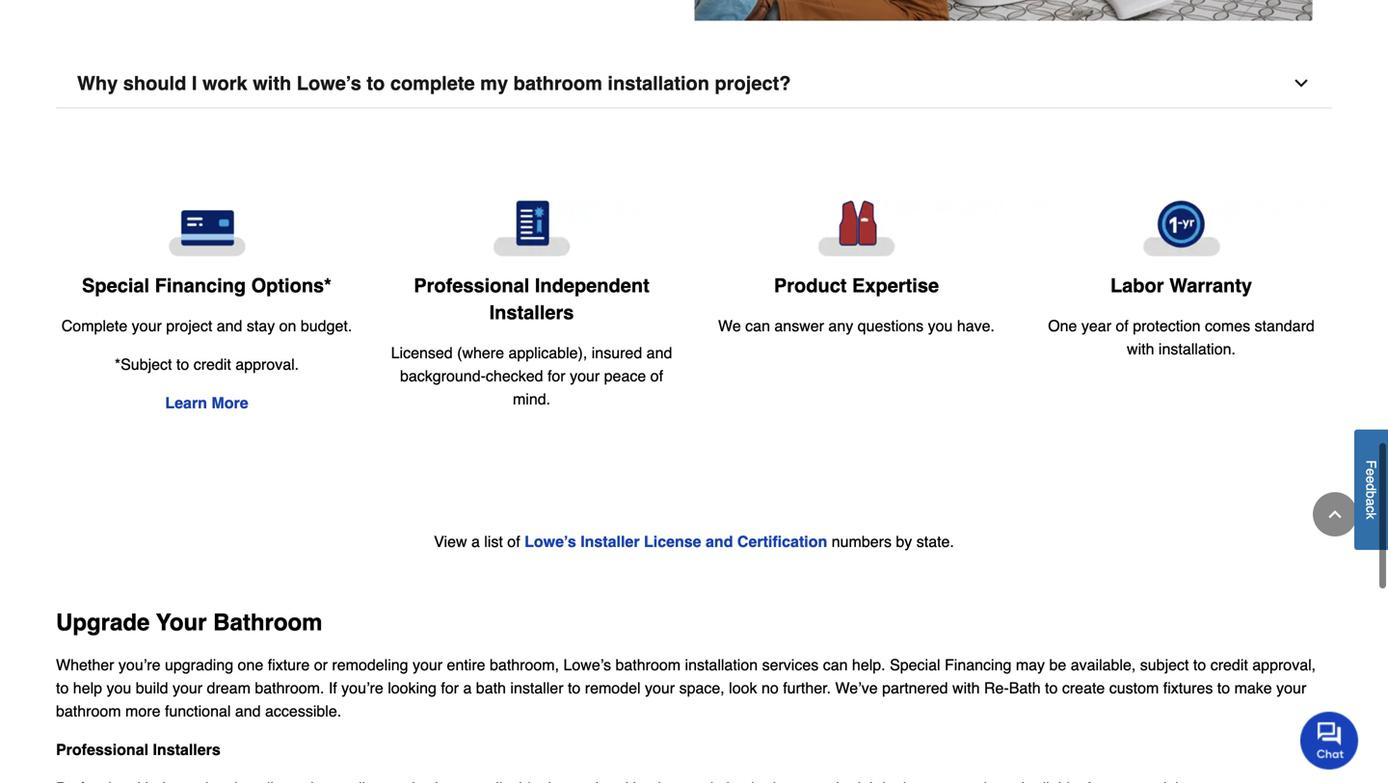 Task type: vqa. For each thing, say whether or not it's contained in the screenshot.
How
no



Task type: describe. For each thing, give the bounding box(es) containing it.
accessible.
[[265, 703, 342, 721]]

special inside whether you're upgrading one fixture or remodeling your entire bathroom, lowe's bathroom installation services can help. special financing may be available, subject to credit approval, to help you build your dream bathroom. if you're looking for a bath installer to remodel your space, look no further. we've partnered with re-bath to create custom fixtures to make your bathroom more functional and accessible.
[[890, 657, 941, 675]]

license
[[644, 533, 702, 551]]

partnered
[[882, 680, 948, 698]]

0 horizontal spatial financing
[[155, 275, 246, 297]]

your up functional
[[173, 680, 203, 698]]

you inside whether you're upgrading one fixture or remodeling your entire bathroom, lowe's bathroom installation services can help. special financing may be available, subject to credit approval, to help you build your dream bathroom. if you're looking for a bath installer to remodel your space, look no further. we've partnered with re-bath to create custom fixtures to make your bathroom more functional and accessible.
[[107, 680, 131, 698]]

learn
[[165, 395, 207, 412]]

credit inside whether you're upgrading one fixture or remodeling your entire bathroom, lowe's bathroom installation services can help. special financing may be available, subject to credit approval, to help you build your dream bathroom. if you're looking for a bath installer to remodel your space, look no further. we've partnered with re-bath to create custom fixtures to make your bathroom more functional and accessible.
[[1211, 657, 1249, 675]]

lowe's inside whether you're upgrading one fixture or remodeling your entire bathroom, lowe's bathroom installation services can help. special financing may be available, subject to credit approval, to help you build your dream bathroom. if you're looking for a bath installer to remodel your space, look no further. we've partnered with re-bath to create custom fixtures to make your bathroom more functional and accessible.
[[564, 657, 611, 675]]

upgrading
[[165, 657, 233, 675]]

0 horizontal spatial special
[[82, 275, 150, 297]]

project
[[166, 317, 212, 335]]

of inside licensed (where applicable), insured and background-checked for your peace of mind.
[[651, 367, 663, 385]]

complete your project and stay on budget.
[[61, 317, 352, 335]]

scroll to top element
[[1313, 493, 1358, 537]]

with inside button
[[253, 72, 291, 95]]

dream
[[207, 680, 251, 698]]

complete
[[390, 72, 475, 95]]

product expertise
[[774, 275, 939, 297]]

fixture
[[268, 657, 310, 675]]

look
[[729, 680, 757, 698]]

functional
[[165, 703, 231, 721]]

available,
[[1071, 657, 1136, 675]]

bath
[[1009, 680, 1041, 698]]

whether you're upgrading one fixture or remodeling your entire bathroom, lowe's bathroom installation services can help. special financing may be available, subject to credit approval, to help you build your dream bathroom. if you're looking for a bath installer to remodel your space, look no further. we've partnered with re-bath to create custom fixtures to make your bathroom more functional and accessible.
[[56, 657, 1316, 721]]

and right license
[[706, 533, 733, 551]]

i
[[192, 72, 197, 95]]

installer
[[510, 680, 564, 698]]

1 e from the top
[[1364, 469, 1379, 476]]

on
[[279, 317, 296, 335]]

view
[[434, 533, 467, 551]]

further.
[[783, 680, 831, 698]]

f e e d b a c k button
[[1355, 430, 1389, 550]]

whether you're looking for a safety upgrade or an entire bathroom renovation, we have you covered. image
[[694, 0, 1313, 21]]

for inside licensed (where applicable), insured and background-checked for your peace of mind.
[[548, 367, 566, 385]]

labor
[[1111, 275, 1164, 297]]

insured
[[592, 344, 642, 362]]

background-
[[400, 367, 486, 385]]

for inside whether you're upgrading one fixture or remodeling your entire bathroom, lowe's bathroom installation services can help. special financing may be available, subject to credit approval, to help you build your dream bathroom. if you're looking for a bath installer to remodel your space, look no further. we've partnered with re-bath to create custom fixtures to make your bathroom more functional and accessible.
[[441, 680, 459, 698]]

lowe's installer license and certification link
[[525, 533, 828, 551]]

professional for professional installers
[[56, 742, 149, 760]]

custom
[[1110, 680, 1159, 698]]

protection
[[1133, 317, 1201, 335]]

if
[[329, 680, 337, 698]]

should
[[123, 72, 186, 95]]

whether
[[56, 657, 114, 675]]

create
[[1062, 680, 1105, 698]]

any
[[829, 317, 854, 335]]

one
[[1048, 317, 1078, 335]]

0 vertical spatial can
[[746, 317, 770, 335]]

can inside whether you're upgrading one fixture or remodeling your entire bathroom, lowe's bathroom installation services can help. special financing may be available, subject to credit approval, to help you build your dream bathroom. if you're looking for a bath installer to remodel your space, look no further. we've partnered with re-bath to create custom fixtures to make your bathroom more functional and accessible.
[[823, 657, 848, 675]]

of inside one year of protection comes standard with installation.
[[1116, 317, 1129, 335]]

learn more link
[[165, 395, 248, 412]]

your
[[156, 610, 207, 637]]

special financing options*
[[82, 275, 332, 297]]

1 vertical spatial bathroom
[[616, 657, 681, 675]]

by
[[896, 533, 912, 551]]

build
[[136, 680, 168, 698]]

space,
[[679, 680, 725, 698]]

your up looking
[[413, 657, 443, 675]]

a inside button
[[1364, 499, 1379, 506]]

certification
[[738, 533, 828, 551]]

have.
[[957, 317, 995, 335]]

lowe's inside button
[[297, 72, 361, 95]]

make
[[1235, 680, 1273, 698]]

professional independent installers
[[414, 275, 650, 324]]

0 horizontal spatial you're
[[119, 657, 161, 675]]

bathroom.
[[255, 680, 324, 698]]

mind.
[[513, 391, 551, 408]]

independent
[[535, 275, 650, 297]]

your down approval, in the bottom right of the page
[[1277, 680, 1307, 698]]

subject
[[1141, 657, 1189, 675]]

to down be
[[1045, 680, 1058, 698]]

and left stay
[[217, 317, 242, 335]]

re-
[[984, 680, 1009, 698]]

list
[[484, 533, 503, 551]]

to up fixtures
[[1194, 657, 1207, 675]]

and inside licensed (where applicable), insured and background-checked for your peace of mind.
[[647, 344, 672, 362]]

f
[[1364, 461, 1379, 469]]

*subject
[[115, 356, 172, 374]]

help
[[73, 680, 102, 698]]

no
[[762, 680, 779, 698]]

applicable),
[[509, 344, 588, 362]]

state.
[[917, 533, 955, 551]]

why should i work with lowe's to complete my bathroom installation project? button
[[56, 59, 1333, 109]]

my
[[480, 72, 508, 95]]

professional for professional independent installers
[[414, 275, 530, 297]]

why
[[77, 72, 118, 95]]

standard
[[1255, 317, 1315, 335]]

looking
[[388, 680, 437, 698]]

professional installers
[[56, 742, 221, 760]]

upgrade your bathroom
[[56, 610, 323, 637]]

(where
[[457, 344, 504, 362]]

a lowe's red vest icon. image
[[710, 201, 1004, 257]]

1 vertical spatial lowe's
[[525, 533, 576, 551]]



Task type: locate. For each thing, give the bounding box(es) containing it.
a blue 1-year labor warranty icon. image
[[1035, 201, 1329, 257]]

remodel
[[585, 680, 641, 698]]

1 vertical spatial you're
[[342, 680, 384, 698]]

0 horizontal spatial for
[[441, 680, 459, 698]]

chat invite button image
[[1301, 712, 1360, 771]]

bathroom inside button
[[514, 72, 603, 95]]

0 horizontal spatial you
[[107, 680, 131, 698]]

a
[[1364, 499, 1379, 506], [471, 533, 480, 551], [463, 680, 472, 698]]

with down protection
[[1127, 341, 1155, 358]]

installation inside button
[[608, 72, 710, 95]]

1 vertical spatial installation
[[685, 657, 758, 675]]

financing inside whether you're upgrading one fixture or remodeling your entire bathroom, lowe's bathroom installation services can help. special financing may be available, subject to credit approval, to help you build your dream bathroom. if you're looking for a bath installer to remodel your space, look no further. we've partnered with re-bath to create custom fixtures to make your bathroom more functional and accessible.
[[945, 657, 1012, 675]]

we
[[718, 317, 741, 335]]

your down insured on the left top
[[570, 367, 600, 385]]

1 vertical spatial a
[[471, 533, 480, 551]]

answer
[[775, 317, 824, 335]]

1 vertical spatial can
[[823, 657, 848, 675]]

approval.
[[236, 356, 299, 374]]

1 vertical spatial credit
[[1211, 657, 1249, 675]]

can right we
[[746, 317, 770, 335]]

*subject to credit approval.
[[115, 356, 299, 374]]

special
[[82, 275, 150, 297], [890, 657, 941, 675]]

with left re-
[[953, 680, 980, 698]]

your
[[132, 317, 162, 335], [570, 367, 600, 385], [413, 657, 443, 675], [173, 680, 203, 698], [645, 680, 675, 698], [1277, 680, 1307, 698]]

to up learn
[[176, 356, 189, 374]]

2 horizontal spatial bathroom
[[616, 657, 681, 675]]

1 vertical spatial of
[[651, 367, 663, 385]]

your inside licensed (where applicable), insured and background-checked for your peace of mind.
[[570, 367, 600, 385]]

bathroom,
[[490, 657, 559, 675]]

c
[[1364, 506, 1379, 513]]

professional down more
[[56, 742, 149, 760]]

0 vertical spatial installation
[[608, 72, 710, 95]]

0 vertical spatial financing
[[155, 275, 246, 297]]

0 vertical spatial installers
[[489, 302, 574, 324]]

stay
[[247, 317, 275, 335]]

more
[[125, 703, 161, 721]]

remodeling
[[332, 657, 408, 675]]

checked
[[486, 367, 543, 385]]

1 horizontal spatial can
[[823, 657, 848, 675]]

0 vertical spatial with
[[253, 72, 291, 95]]

we've
[[835, 680, 878, 698]]

you right help
[[107, 680, 131, 698]]

professional inside the professional independent installers
[[414, 275, 530, 297]]

and right insured on the left top
[[647, 344, 672, 362]]

installer
[[581, 533, 640, 551]]

chevron down image
[[1292, 74, 1311, 93]]

1 vertical spatial special
[[890, 657, 941, 675]]

0 horizontal spatial can
[[746, 317, 770, 335]]

0 vertical spatial you're
[[119, 657, 161, 675]]

with inside whether you're upgrading one fixture or remodeling your entire bathroom, lowe's bathroom installation services can help. special financing may be available, subject to credit approval, to help you build your dream bathroom. if you're looking for a bath installer to remodel your space, look no further. we've partnered with re-bath to create custom fixtures to make your bathroom more functional and accessible.
[[953, 680, 980, 698]]

credit down complete your project and stay on budget.
[[194, 356, 231, 374]]

0 vertical spatial professional
[[414, 275, 530, 297]]

0 horizontal spatial with
[[253, 72, 291, 95]]

with inside one year of protection comes standard with installation.
[[1127, 341, 1155, 358]]

0 horizontal spatial bathroom
[[56, 703, 121, 721]]

view a list of lowe's installer license and certification numbers by state.
[[434, 533, 955, 551]]

warranty
[[1170, 275, 1253, 297]]

professional up the (where
[[414, 275, 530, 297]]

2 vertical spatial lowe's
[[564, 657, 611, 675]]

you
[[928, 317, 953, 335], [107, 680, 131, 698]]

bathroom right my
[[514, 72, 603, 95]]

learn more
[[165, 395, 248, 412]]

0 vertical spatial bathroom
[[514, 72, 603, 95]]

may
[[1016, 657, 1045, 675]]

0 vertical spatial special
[[82, 275, 150, 297]]

d
[[1364, 484, 1379, 491]]

bath
[[476, 680, 506, 698]]

0 horizontal spatial of
[[507, 533, 520, 551]]

2 vertical spatial of
[[507, 533, 520, 551]]

a up k
[[1364, 499, 1379, 506]]

0 vertical spatial lowe's
[[297, 72, 361, 95]]

1 horizontal spatial with
[[953, 680, 980, 698]]

e up d
[[1364, 469, 1379, 476]]

to inside button
[[367, 72, 385, 95]]

lowe's
[[297, 72, 361, 95], [525, 533, 576, 551], [564, 657, 611, 675]]

you're down remodeling
[[342, 680, 384, 698]]

work
[[202, 72, 248, 95]]

be
[[1050, 657, 1067, 675]]

0 horizontal spatial credit
[[194, 356, 231, 374]]

questions
[[858, 317, 924, 335]]

comes
[[1205, 317, 1251, 335]]

expertise
[[852, 275, 939, 297]]

installers inside the professional independent installers
[[489, 302, 574, 324]]

installers up "applicable),"
[[489, 302, 574, 324]]

2 e from the top
[[1364, 476, 1379, 484]]

2 vertical spatial with
[[953, 680, 980, 698]]

why should i work with lowe's to complete my bathroom installation project?
[[77, 72, 791, 95]]

budget.
[[301, 317, 352, 335]]

for down "applicable),"
[[548, 367, 566, 385]]

entire
[[447, 657, 486, 675]]

k
[[1364, 513, 1379, 520]]

complete
[[61, 317, 127, 335]]

help.
[[852, 657, 886, 675]]

financing up re-
[[945, 657, 1012, 675]]

a down entire
[[463, 680, 472, 698]]

2 vertical spatial bathroom
[[56, 703, 121, 721]]

2 vertical spatial a
[[463, 680, 472, 698]]

peace
[[604, 367, 646, 385]]

0 vertical spatial a
[[1364, 499, 1379, 506]]

to left help
[[56, 680, 69, 698]]

installation up the space, on the bottom
[[685, 657, 758, 675]]

we can answer any questions you have.
[[718, 317, 995, 335]]

and down the dream
[[235, 703, 261, 721]]

your up *subject
[[132, 317, 162, 335]]

0 horizontal spatial installers
[[153, 742, 221, 760]]

for down entire
[[441, 680, 459, 698]]

1 horizontal spatial installers
[[489, 302, 574, 324]]

to right 'installer'
[[568, 680, 581, 698]]

1 vertical spatial with
[[1127, 341, 1155, 358]]

1 vertical spatial financing
[[945, 657, 1012, 675]]

1 horizontal spatial bathroom
[[514, 72, 603, 95]]

you're up 'build'
[[119, 657, 161, 675]]

product
[[774, 275, 847, 297]]

licensed (where applicable), insured and background-checked for your peace of mind.
[[391, 344, 672, 408]]

installation inside whether you're upgrading one fixture or remodeling your entire bathroom, lowe's bathroom installation services can help. special financing may be available, subject to credit approval, to help you build your dream bathroom. if you're looking for a bath installer to remodel your space, look no further. we've partnered with re-bath to create custom fixtures to make your bathroom more functional and accessible.
[[685, 657, 758, 675]]

to
[[367, 72, 385, 95], [176, 356, 189, 374], [1194, 657, 1207, 675], [56, 680, 69, 698], [568, 680, 581, 698], [1045, 680, 1058, 698], [1218, 680, 1231, 698]]

services
[[762, 657, 819, 675]]

0 horizontal spatial professional
[[56, 742, 149, 760]]

a inside whether you're upgrading one fixture or remodeling your entire bathroom, lowe's bathroom installation services can help. special financing may be available, subject to credit approval, to help you build your dream bathroom. if you're looking for a bath installer to remodel your space, look no further. we've partnered with re-bath to create custom fixtures to make your bathroom more functional and accessible.
[[463, 680, 472, 698]]

1 horizontal spatial credit
[[1211, 657, 1249, 675]]

installation
[[608, 72, 710, 95], [685, 657, 758, 675]]

e up b
[[1364, 476, 1379, 484]]

year
[[1082, 317, 1112, 335]]

approval,
[[1253, 657, 1316, 675]]

with right work
[[253, 72, 291, 95]]

bathroom up remodel
[[616, 657, 681, 675]]

one year of protection comes standard with installation.
[[1048, 317, 1315, 358]]

a dark blue credit card icon. image
[[60, 201, 354, 257]]

your left the space, on the bottom
[[645, 680, 675, 698]]

to left make
[[1218, 680, 1231, 698]]

and inside whether you're upgrading one fixture or remodeling your entire bathroom, lowe's bathroom installation services can help. special financing may be available, subject to credit approval, to help you build your dream bathroom. if you're looking for a bath installer to remodel your space, look no further. we've partnered with re-bath to create custom fixtures to make your bathroom more functional and accessible.
[[235, 703, 261, 721]]

installers down functional
[[153, 742, 221, 760]]

and
[[217, 317, 242, 335], [647, 344, 672, 362], [706, 533, 733, 551], [235, 703, 261, 721]]

numbers
[[832, 533, 892, 551]]

2 horizontal spatial of
[[1116, 317, 1129, 335]]

1 horizontal spatial special
[[890, 657, 941, 675]]

installation left "project?"
[[608, 72, 710, 95]]

bathroom
[[213, 610, 323, 637]]

options*
[[251, 275, 332, 297]]

0 vertical spatial credit
[[194, 356, 231, 374]]

special up complete
[[82, 275, 150, 297]]

financing
[[155, 275, 246, 297], [945, 657, 1012, 675]]

of right list
[[507, 533, 520, 551]]

upgrade
[[56, 610, 150, 637]]

1 horizontal spatial of
[[651, 367, 663, 385]]

b
[[1364, 491, 1379, 499]]

can up we've at the right bottom
[[823, 657, 848, 675]]

of
[[1116, 317, 1129, 335], [651, 367, 663, 385], [507, 533, 520, 551]]

of right year on the right top of page
[[1116, 317, 1129, 335]]

financing up complete your project and stay on budget.
[[155, 275, 246, 297]]

1 vertical spatial professional
[[56, 742, 149, 760]]

or
[[314, 657, 328, 675]]

1 horizontal spatial financing
[[945, 657, 1012, 675]]

1 horizontal spatial professional
[[414, 275, 530, 297]]

1 vertical spatial for
[[441, 680, 459, 698]]

2 horizontal spatial with
[[1127, 341, 1155, 358]]

professional
[[414, 275, 530, 297], [56, 742, 149, 760]]

a left list
[[471, 533, 480, 551]]

bathroom down help
[[56, 703, 121, 721]]

a dark blue background check icon. image
[[385, 201, 679, 257]]

1 horizontal spatial for
[[548, 367, 566, 385]]

1 horizontal spatial you're
[[342, 680, 384, 698]]

can
[[746, 317, 770, 335], [823, 657, 848, 675]]

0 vertical spatial for
[[548, 367, 566, 385]]

special up partnered
[[890, 657, 941, 675]]

credit
[[194, 356, 231, 374], [1211, 657, 1249, 675]]

credit up make
[[1211, 657, 1249, 675]]

installation.
[[1159, 341, 1236, 358]]

1 horizontal spatial you
[[928, 317, 953, 335]]

0 vertical spatial of
[[1116, 317, 1129, 335]]

fixtures
[[1164, 680, 1213, 698]]

you left have.
[[928, 317, 953, 335]]

0 vertical spatial you
[[928, 317, 953, 335]]

1 vertical spatial you
[[107, 680, 131, 698]]

1 vertical spatial installers
[[153, 742, 221, 760]]

chevron up image
[[1326, 505, 1345, 525]]

installers
[[489, 302, 574, 324], [153, 742, 221, 760]]

to left complete
[[367, 72, 385, 95]]

of right peace
[[651, 367, 663, 385]]

e
[[1364, 469, 1379, 476], [1364, 476, 1379, 484]]



